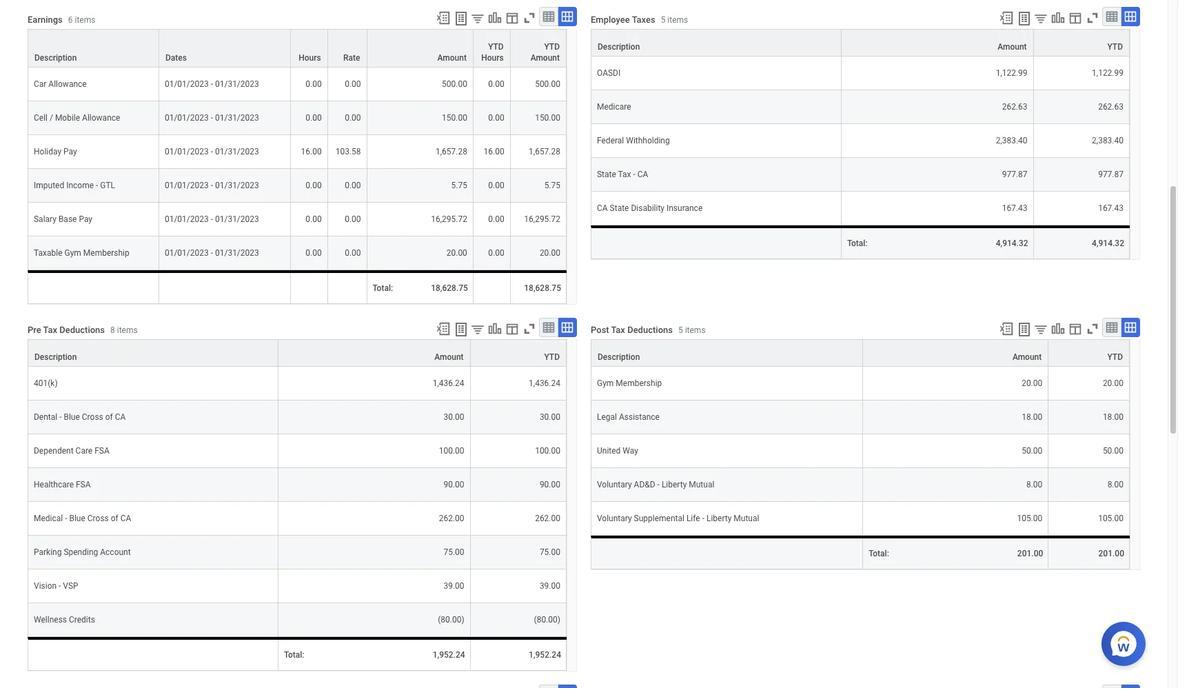 Task type: describe. For each thing, give the bounding box(es) containing it.
01/31/2023 for membership
[[215, 248, 259, 258]]

row containing dependent care fsa
[[28, 434, 567, 468]]

imputed income - gtl
[[34, 180, 115, 190]]

row containing holiday pay
[[28, 135, 567, 169]]

dental
[[34, 412, 57, 422]]

2 hours from the left
[[481, 53, 504, 62]]

2 16,295.72 from the left
[[524, 214, 561, 224]]

row containing wellness credits
[[28, 603, 567, 637]]

01/01/2023 - 01/31/2023 for membership
[[165, 248, 259, 258]]

state tax - ca
[[597, 169, 649, 179]]

6
[[68, 15, 73, 25]]

1 105.00 from the left
[[1017, 513, 1043, 523]]

0 vertical spatial state
[[597, 169, 616, 179]]

row containing dental - blue cross of ca
[[28, 400, 567, 434]]

of for medical - blue cross of ca
[[111, 513, 118, 523]]

life
[[687, 513, 700, 523]]

vision - vsp
[[34, 581, 78, 591]]

gtl
[[100, 180, 115, 190]]

1 16.00 from the left
[[301, 147, 322, 156]]

employee taxes 5 items
[[591, 14, 688, 25]]

disability
[[631, 203, 665, 213]]

1 vertical spatial state
[[610, 203, 629, 213]]

vision
[[34, 581, 57, 591]]

base
[[59, 214, 77, 224]]

deductions for pre tax deductions
[[59, 325, 105, 335]]

medicare
[[597, 102, 631, 111]]

2 1,436.24 from the left
[[529, 378, 561, 388]]

items inside employee taxes 5 items
[[668, 15, 688, 25]]

holiday
[[34, 147, 61, 156]]

table image for items
[[542, 10, 556, 24]]

01/01/2023 - 01/31/2023 for pay
[[165, 214, 259, 224]]

wellness
[[34, 615, 67, 625]]

1 150.00 from the left
[[442, 113, 467, 122]]

0 vertical spatial allowance
[[49, 79, 87, 89]]

federal withholding
[[597, 136, 670, 145]]

select to filter grid data image for employee taxes
[[470, 11, 485, 26]]

01/01/2023 for holiday pay
[[165, 147, 209, 156]]

0 horizontal spatial membership
[[83, 248, 129, 258]]

parking
[[34, 547, 62, 557]]

ytd for pre tax deductions
[[544, 352, 560, 362]]

total: for 4,914.32
[[847, 238, 868, 248]]

01/01/2023 - 01/31/2023 for -
[[165, 180, 259, 190]]

description button for post tax deductions
[[592, 340, 863, 366]]

1 16,295.72 from the left
[[431, 214, 467, 224]]

1 hours from the left
[[299, 53, 321, 62]]

2 1,952.24 from the left
[[529, 650, 561, 660]]

toolbar for pre tax deductions
[[430, 318, 577, 339]]

1 1,122.99 from the left
[[996, 68, 1028, 78]]

row containing 401(k)
[[28, 367, 567, 400]]

1 8.00 from the left
[[1027, 480, 1043, 489]]

row containing healthcare fsa
[[28, 468, 567, 502]]

row containing ytd hours
[[28, 29, 567, 67]]

items inside earnings 6 items
[[75, 15, 95, 25]]

rate button
[[328, 29, 367, 67]]

united way
[[597, 446, 638, 456]]

2 5.75 from the left
[[545, 180, 561, 190]]

ytd amount button
[[511, 29, 566, 67]]

of for dental - blue cross of ca
[[105, 412, 113, 422]]

description for post
[[598, 352, 640, 362]]

united
[[597, 446, 621, 456]]

2 150.00 from the left
[[535, 113, 561, 122]]

taxes
[[632, 14, 656, 25]]

wellness credits
[[34, 615, 95, 625]]

export to excel image for items
[[436, 11, 451, 26]]

1 1,436.24 from the left
[[433, 378, 465, 388]]

ad&d
[[634, 480, 656, 489]]

0 vertical spatial mutual
[[689, 480, 715, 489]]

oasdi
[[597, 68, 621, 78]]

mobile
[[55, 113, 80, 122]]

1 18,628.75 from the left
[[431, 283, 468, 293]]

0 horizontal spatial liberty
[[662, 480, 687, 489]]

supplemental
[[634, 513, 685, 523]]

healthcare fsa
[[34, 480, 91, 489]]

legal assistance
[[597, 412, 660, 422]]

1 vertical spatial mutual
[[734, 513, 759, 523]]

spending
[[64, 547, 98, 557]]

103.58
[[336, 147, 361, 156]]

2 105.00 from the left
[[1099, 513, 1124, 523]]

dependent care fsa
[[34, 446, 109, 456]]

insurance
[[667, 203, 703, 213]]

01/31/2023 for mobile
[[215, 113, 259, 122]]

ytd for employee taxes
[[1108, 42, 1123, 51]]

cross for dental - blue cross of ca
[[82, 412, 103, 422]]

export to worksheets image for pre tax deductions
[[453, 321, 470, 338]]

cell
[[34, 113, 48, 122]]

description button for earnings
[[28, 29, 159, 67]]

1 vertical spatial allowance
[[82, 113, 120, 122]]

401(k)
[[34, 378, 58, 388]]

vsp
[[63, 581, 78, 591]]

ca state disability insurance
[[597, 203, 703, 213]]

amount for employee taxes
[[998, 42, 1027, 51]]

1 90.00 from the left
[[444, 480, 465, 489]]

amount button for employee taxes
[[842, 29, 1033, 56]]

table image for deductions
[[542, 320, 556, 334]]

row containing medicare
[[591, 90, 1130, 124]]

2 4,914.32 from the left
[[1092, 238, 1125, 248]]

table image for 5
[[1105, 10, 1119, 24]]

1 01/31/2023 from the top
[[215, 79, 259, 89]]

01/01/2023 for taxable gym membership
[[165, 248, 209, 258]]

dates
[[165, 53, 187, 62]]

dependent
[[34, 446, 74, 456]]

toolbar for earnings
[[430, 7, 577, 29]]

expand/collapse chart image for items
[[488, 11, 503, 26]]

1 18.00 from the left
[[1022, 412, 1043, 422]]

credits
[[69, 615, 95, 625]]

description for pre
[[34, 352, 77, 362]]

2 1,657.28 from the left
[[529, 147, 561, 156]]

2 500.00 from the left
[[535, 79, 561, 89]]

1 75.00 from the left
[[444, 547, 465, 557]]

1 1,657.28 from the left
[[436, 147, 467, 156]]

parking spending account
[[34, 547, 131, 557]]

legal
[[597, 412, 617, 422]]

items inside post tax deductions 5 items
[[685, 325, 706, 335]]

2 30.00 from the left
[[540, 412, 561, 422]]

1 horizontal spatial fsa
[[95, 446, 109, 456]]

1 horizontal spatial membership
[[616, 378, 662, 388]]

1 30.00 from the left
[[444, 412, 465, 422]]

row containing cell / mobile allowance
[[28, 101, 567, 135]]

post
[[591, 325, 609, 335]]

voluntary ad&d - liberty mutual
[[597, 480, 715, 489]]

account
[[100, 547, 131, 557]]

2 167.43 from the left
[[1099, 203, 1124, 213]]

withholding
[[626, 136, 670, 145]]

dental - blue cross of ca
[[34, 412, 126, 422]]

2 8.00 from the left
[[1108, 480, 1124, 489]]

row containing vision - vsp
[[28, 569, 567, 603]]

ytd inside the ytd amount
[[544, 42, 560, 51]]

row containing medical - blue cross of ca
[[28, 502, 567, 536]]

car
[[34, 79, 46, 89]]

export to excel image for 5
[[999, 11, 1014, 26]]

description for earnings
[[34, 53, 77, 62]]

1 39.00 from the left
[[444, 581, 465, 591]]

fullscreen image for post tax deductions
[[1085, 321, 1101, 336]]

1 262.00 from the left
[[439, 513, 465, 523]]

tax for post
[[611, 325, 625, 335]]

row containing ca state disability insurance
[[591, 191, 1130, 225]]

post tax deductions 5 items
[[591, 325, 706, 335]]

salary base pay
[[34, 214, 92, 224]]

1 1,952.24 from the left
[[433, 650, 465, 660]]

row containing taxable gym membership
[[28, 236, 567, 270]]

1 2,383.40 from the left
[[996, 136, 1028, 145]]

amount for pre tax deductions
[[435, 352, 464, 362]]

fullscreen image for earnings
[[522, 11, 537, 26]]

ytd amount
[[531, 42, 560, 62]]

tax for pre
[[43, 325, 57, 335]]

ytd inside ytd hours
[[488, 42, 504, 51]]

expand/collapse chart image for deductions
[[1051, 321, 1066, 336]]

employee
[[591, 14, 630, 25]]

taxable gym membership
[[34, 248, 129, 258]]

row containing salary base pay
[[28, 202, 567, 236]]

export to worksheets image for taxes
[[1016, 11, 1033, 27]]

voluntary supplemental life - liberty mutual
[[597, 513, 759, 523]]

description for employee
[[598, 42, 640, 51]]

amount for post tax deductions
[[1013, 352, 1042, 362]]

1 977.87 from the left
[[1002, 169, 1028, 179]]

income
[[66, 180, 94, 190]]

click to view/edit grid preferences image for 6
[[505, 11, 520, 26]]

pre
[[28, 325, 41, 335]]

2 (80.00) from the left
[[534, 615, 561, 625]]



Task type: locate. For each thing, give the bounding box(es) containing it.
toolbar for post tax deductions
[[993, 318, 1141, 339]]

description button for pre tax deductions
[[28, 340, 278, 366]]

toolbar
[[430, 7, 577, 29], [993, 7, 1141, 29], [430, 318, 577, 339], [993, 318, 1141, 339]]

1 5.75 from the left
[[451, 180, 467, 190]]

0 horizontal spatial 105.00
[[1017, 513, 1043, 523]]

allowance
[[49, 79, 87, 89], [82, 113, 120, 122]]

6 01/31/2023 from the top
[[215, 248, 259, 258]]

description button for employee taxes
[[592, 29, 841, 56]]

0 horizontal spatial fsa
[[76, 480, 91, 489]]

1 horizontal spatial 105.00
[[1099, 513, 1124, 523]]

expand/collapse chart image
[[488, 11, 503, 26], [1051, 321, 1066, 336]]

mutual
[[689, 480, 715, 489], [734, 513, 759, 523]]

mutual up life
[[689, 480, 715, 489]]

4 01/01/2023 - 01/31/2023 from the top
[[165, 180, 259, 190]]

2 262.63 from the left
[[1099, 102, 1124, 111]]

2 16.00 from the left
[[484, 147, 505, 156]]

1 horizontal spatial mutual
[[734, 513, 759, 523]]

0 horizontal spatial expand/collapse chart image
[[488, 321, 503, 336]]

select to filter grid data image
[[1034, 322, 1049, 336]]

1 horizontal spatial table image
[[1105, 10, 1119, 24]]

1 (80.00) from the left
[[438, 615, 465, 625]]

0 horizontal spatial 30.00
[[444, 412, 465, 422]]

expand table image for employee taxes
[[1124, 10, 1138, 24]]

0 vertical spatial table image
[[542, 10, 556, 24]]

expand table image
[[1124, 10, 1138, 24], [561, 320, 574, 334], [1124, 320, 1138, 334]]

cross for medical - blue cross of ca
[[87, 513, 109, 523]]

description up oasdi
[[598, 42, 640, 51]]

0 horizontal spatial 167.43
[[1002, 203, 1028, 213]]

18.00
[[1022, 412, 1043, 422], [1103, 412, 1124, 422]]

1 horizontal spatial 1,436.24
[[529, 378, 561, 388]]

export to excel image
[[436, 11, 451, 26], [999, 11, 1014, 26], [999, 321, 1014, 336]]

1 horizontal spatial 4,914.32
[[1092, 238, 1125, 248]]

state
[[597, 169, 616, 179], [610, 203, 629, 213]]

0 horizontal spatial click to view/edit grid preferences image
[[505, 321, 520, 336]]

1 horizontal spatial expand/collapse chart image
[[1051, 11, 1066, 26]]

2 export to worksheets image from the left
[[1016, 11, 1033, 27]]

01/01/2023 for car allowance
[[165, 79, 209, 89]]

earnings
[[28, 14, 63, 25]]

1 deductions from the left
[[59, 325, 105, 335]]

8.00
[[1027, 480, 1043, 489], [1108, 480, 1124, 489]]

5.75
[[451, 180, 467, 190], [545, 180, 561, 190]]

assistance
[[619, 412, 660, 422]]

1 horizontal spatial gym
[[597, 378, 614, 388]]

5 01/31/2023 from the top
[[215, 214, 259, 224]]

allowance right car
[[49, 79, 87, 89]]

row
[[28, 29, 567, 67], [591, 29, 1130, 56], [591, 56, 1130, 90], [28, 67, 567, 101], [591, 90, 1130, 124], [28, 101, 567, 135], [591, 124, 1130, 158], [28, 135, 567, 169], [591, 158, 1130, 191], [28, 169, 567, 202], [591, 191, 1130, 225], [28, 202, 567, 236], [591, 225, 1130, 259], [28, 236, 567, 270], [28, 270, 567, 304], [28, 339, 567, 367], [591, 339, 1130, 367], [28, 367, 567, 400], [591, 367, 1130, 400], [28, 400, 567, 434], [591, 400, 1130, 434], [28, 434, 567, 468], [591, 434, 1130, 468], [28, 468, 567, 502], [591, 468, 1130, 502], [28, 502, 567, 536], [591, 502, 1130, 536], [28, 536, 567, 569], [591, 536, 1130, 569], [28, 569, 567, 603], [28, 603, 567, 637], [28, 637, 567, 671]]

ytd
[[488, 42, 504, 51], [544, 42, 560, 51], [1108, 42, 1123, 51], [544, 352, 560, 362], [1108, 352, 1123, 362]]

select to filter grid data image
[[470, 11, 485, 26], [1034, 11, 1049, 26], [470, 322, 485, 336]]

1 horizontal spatial 5.75
[[545, 180, 561, 190]]

row containing car allowance
[[28, 67, 567, 101]]

row containing gym membership
[[591, 367, 1130, 400]]

holiday pay
[[34, 147, 77, 156]]

0 horizontal spatial 500.00
[[442, 79, 467, 89]]

gym right the "taxable"
[[64, 248, 81, 258]]

0 vertical spatial blue
[[64, 412, 80, 422]]

0 horizontal spatial 100.00
[[439, 446, 465, 456]]

deductions right post
[[628, 325, 673, 335]]

toolbar for employee taxes
[[993, 7, 1141, 29]]

201.00
[[1018, 549, 1044, 558], [1099, 549, 1125, 558]]

0 horizontal spatial 262.00
[[439, 513, 465, 523]]

row containing imputed income - gtl
[[28, 169, 567, 202]]

tax right pre
[[43, 325, 57, 335]]

1 horizontal spatial expand/collapse chart image
[[1051, 321, 1066, 336]]

1 export to worksheets image from the left
[[453, 321, 470, 338]]

membership down salary base pay on the left top of page
[[83, 248, 129, 258]]

row containing voluntary ad&d - liberty mutual
[[591, 468, 1130, 502]]

1 horizontal spatial 50.00
[[1103, 446, 1124, 456]]

deductions left 8
[[59, 325, 105, 335]]

1 vertical spatial fsa
[[76, 480, 91, 489]]

1 167.43 from the left
[[1002, 203, 1028, 213]]

1 4,914.32 from the left
[[996, 238, 1029, 248]]

0 horizontal spatial table image
[[542, 320, 556, 334]]

row containing oasdi
[[591, 56, 1130, 90]]

deductions
[[59, 325, 105, 335], [628, 325, 673, 335]]

2 click to view/edit grid preferences image from the left
[[1068, 11, 1083, 26]]

pay right holiday
[[63, 147, 77, 156]]

expand/collapse chart image up ytd hours popup button
[[488, 11, 503, 26]]

liberty right ad&d
[[662, 480, 687, 489]]

export to worksheets image
[[453, 11, 470, 27], [1016, 11, 1033, 27]]

2,383.40
[[996, 136, 1028, 145], [1092, 136, 1124, 145]]

5 inside employee taxes 5 items
[[661, 15, 666, 25]]

0 vertical spatial gym
[[64, 248, 81, 258]]

description button
[[28, 29, 159, 67], [592, 29, 841, 56], [28, 340, 278, 366], [592, 340, 863, 366]]

/
[[50, 113, 53, 122]]

0 horizontal spatial pay
[[63, 147, 77, 156]]

federal
[[597, 136, 624, 145]]

1 horizontal spatial 201.00
[[1099, 549, 1125, 558]]

amount button for pre tax deductions
[[279, 340, 470, 366]]

total:
[[847, 238, 868, 248], [373, 283, 393, 293], [869, 549, 889, 558], [284, 650, 304, 660]]

liberty right life
[[707, 513, 732, 523]]

salary
[[34, 214, 57, 224]]

export to excel image for deductions
[[999, 321, 1014, 336]]

1 262.63 from the left
[[1002, 102, 1028, 111]]

1 export to worksheets image from the left
[[453, 11, 470, 27]]

export to worksheets image left select to filter grid data icon
[[1016, 321, 1033, 338]]

1 vertical spatial table image
[[1105, 320, 1119, 334]]

2 18.00 from the left
[[1103, 412, 1124, 422]]

total: for 201.00
[[869, 549, 889, 558]]

8
[[110, 325, 115, 335]]

taxable
[[34, 248, 62, 258]]

gym up legal
[[597, 378, 614, 388]]

0 horizontal spatial 262.63
[[1002, 102, 1028, 111]]

0 horizontal spatial 90.00
[[444, 480, 465, 489]]

allowance right mobile
[[82, 113, 120, 122]]

pay right base
[[79, 214, 92, 224]]

expand table image
[[561, 10, 574, 24]]

0 horizontal spatial 4,914.32
[[996, 238, 1029, 248]]

01/31/2023 for pay
[[215, 214, 259, 224]]

0 horizontal spatial 8.00
[[1027, 480, 1043, 489]]

fsa right care at left bottom
[[95, 446, 109, 456]]

0 horizontal spatial 977.87
[[1002, 169, 1028, 179]]

1 01/01/2023 from the top
[[165, 79, 209, 89]]

membership
[[83, 248, 129, 258], [616, 378, 662, 388]]

2 39.00 from the left
[[540, 581, 561, 591]]

row containing state tax - ca
[[591, 158, 1130, 191]]

description up gym membership
[[598, 352, 640, 362]]

blue for dental
[[64, 412, 80, 422]]

pay
[[63, 147, 77, 156], [79, 214, 92, 224]]

1 horizontal spatial 75.00
[[540, 547, 561, 557]]

gym membership
[[597, 378, 662, 388]]

0 vertical spatial of
[[105, 412, 113, 422]]

90.00
[[444, 480, 465, 489], [540, 480, 561, 489]]

0 horizontal spatial mutual
[[689, 480, 715, 489]]

of
[[105, 412, 113, 422], [111, 513, 118, 523]]

cross up parking spending account at bottom
[[87, 513, 109, 523]]

1,657.28
[[436, 147, 467, 156], [529, 147, 561, 156]]

1 vertical spatial liberty
[[707, 513, 732, 523]]

1,952.24
[[433, 650, 465, 660], [529, 650, 561, 660]]

0 horizontal spatial 1,952.24
[[433, 650, 465, 660]]

hours
[[299, 53, 321, 62], [481, 53, 504, 62]]

1 vertical spatial voluntary
[[597, 513, 632, 523]]

click to view/edit grid preferences image for taxes
[[1068, 11, 1083, 26]]

click to view/edit grid preferences image
[[505, 321, 520, 336], [1068, 321, 1083, 336]]

fullscreen image for employee taxes
[[1085, 11, 1101, 26]]

0 vertical spatial pay
[[63, 147, 77, 156]]

2 18,628.75 from the left
[[524, 283, 561, 293]]

0 horizontal spatial table image
[[542, 10, 556, 24]]

0 horizontal spatial 39.00
[[444, 581, 465, 591]]

1 horizontal spatial 5
[[679, 325, 683, 335]]

description
[[598, 42, 640, 51], [34, 53, 77, 62], [34, 352, 77, 362], [598, 352, 640, 362]]

16,295.72
[[431, 214, 467, 224], [524, 214, 561, 224]]

105.00
[[1017, 513, 1043, 523], [1099, 513, 1124, 523]]

1 100.00 from the left
[[439, 446, 465, 456]]

table image for deductions
[[1105, 320, 1119, 334]]

262.00
[[439, 513, 465, 523], [535, 513, 561, 523]]

1 horizontal spatial export to worksheets image
[[1016, 11, 1033, 27]]

6 01/01/2023 from the top
[[165, 248, 209, 258]]

3 01/01/2023 from the top
[[165, 147, 209, 156]]

01/01/2023 for cell / mobile allowance
[[165, 113, 209, 122]]

export to worksheets image
[[453, 321, 470, 338], [1016, 321, 1033, 338]]

01/01/2023 for imputed income - gtl
[[165, 180, 209, 190]]

cell / mobile allowance
[[34, 113, 120, 122]]

5 inside post tax deductions 5 items
[[679, 325, 683, 335]]

total: for 18,628.75
[[373, 283, 393, 293]]

0 horizontal spatial 201.00
[[1018, 549, 1044, 558]]

expand table image for pre tax deductions
[[561, 320, 574, 334]]

items inside pre tax deductions 8 items
[[117, 325, 138, 335]]

1 vertical spatial 5
[[679, 325, 683, 335]]

0 horizontal spatial 5.75
[[451, 180, 467, 190]]

total: for 1,952.24
[[284, 650, 304, 660]]

0 horizontal spatial 16,295.72
[[431, 214, 467, 224]]

1 horizontal spatial click to view/edit grid preferences image
[[1068, 321, 1083, 336]]

gym
[[64, 248, 81, 258], [597, 378, 614, 388]]

voluntary for voluntary supplemental life - liberty mutual
[[597, 513, 632, 523]]

ytd hours
[[481, 42, 504, 62]]

hours button
[[291, 29, 327, 67]]

2 90.00 from the left
[[540, 480, 561, 489]]

ca
[[638, 169, 649, 179], [597, 203, 608, 213], [115, 412, 126, 422], [120, 513, 131, 523]]

1 vertical spatial cross
[[87, 513, 109, 523]]

1 vertical spatial pay
[[79, 214, 92, 224]]

1 click to view/edit grid preferences image from the left
[[505, 11, 520, 26]]

1 horizontal spatial deductions
[[628, 325, 673, 335]]

0 horizontal spatial hours
[[299, 53, 321, 62]]

voluntary left ad&d
[[597, 480, 632, 489]]

row containing legal assistance
[[591, 400, 1130, 434]]

0 horizontal spatial export to worksheets image
[[453, 321, 470, 338]]

2 01/01/2023 from the top
[[165, 113, 209, 122]]

description up car allowance
[[34, 53, 77, 62]]

blue right the "medical"
[[69, 513, 85, 523]]

1 50.00 from the left
[[1022, 446, 1043, 456]]

2 201.00 from the left
[[1099, 549, 1125, 558]]

1 horizontal spatial pay
[[79, 214, 92, 224]]

table image
[[542, 10, 556, 24], [1105, 320, 1119, 334]]

click to view/edit grid preferences image for post tax deductions
[[1068, 321, 1083, 336]]

row containing voluntary supplemental life - liberty mutual
[[591, 502, 1130, 536]]

1 horizontal spatial 2,383.40
[[1092, 136, 1124, 145]]

01/01/2023
[[165, 79, 209, 89], [165, 113, 209, 122], [165, 147, 209, 156], [165, 180, 209, 190], [165, 214, 209, 224], [165, 248, 209, 258]]

select to filter grid data image for post tax deductions
[[470, 322, 485, 336]]

2 75.00 from the left
[[540, 547, 561, 557]]

5 01/01/2023 from the top
[[165, 214, 209, 224]]

2 1,122.99 from the left
[[1092, 68, 1124, 78]]

0 horizontal spatial gym
[[64, 248, 81, 258]]

0 horizontal spatial 2,383.40
[[996, 136, 1028, 145]]

click to view/edit grid preferences image for pre tax deductions
[[505, 321, 520, 336]]

167.43
[[1002, 203, 1028, 213], [1099, 203, 1124, 213]]

5 01/01/2023 - 01/31/2023 from the top
[[165, 214, 259, 224]]

row containing united way
[[591, 434, 1130, 468]]

expand/collapse chart image for deductions
[[488, 321, 503, 336]]

0 horizontal spatial (80.00)
[[438, 615, 465, 625]]

way
[[623, 446, 638, 456]]

ytd button for post tax deductions
[[1049, 340, 1130, 366]]

0 vertical spatial expand/collapse chart image
[[488, 11, 503, 26]]

2 voluntary from the top
[[597, 513, 632, 523]]

of up account on the bottom of page
[[111, 513, 118, 523]]

expand/collapse chart image right select to filter grid data icon
[[1051, 321, 1066, 336]]

3 01/01/2023 - 01/31/2023 from the top
[[165, 147, 259, 156]]

1 horizontal spatial 167.43
[[1099, 203, 1124, 213]]

1 voluntary from the top
[[597, 480, 632, 489]]

fullscreen image
[[522, 11, 537, 26], [1085, 11, 1101, 26], [522, 321, 537, 336], [1085, 321, 1101, 336]]

blue for medical
[[69, 513, 85, 523]]

2 01/31/2023 from the top
[[215, 113, 259, 122]]

2 2,383.40 from the left
[[1092, 136, 1124, 145]]

car allowance
[[34, 79, 87, 89]]

1 horizontal spatial 262.00
[[535, 513, 561, 523]]

1 vertical spatial blue
[[69, 513, 85, 523]]

5
[[661, 15, 666, 25], [679, 325, 683, 335]]

01/01/2023 - 01/31/2023 for mobile
[[165, 113, 259, 122]]

1 horizontal spatial 39.00
[[540, 581, 561, 591]]

voluntary left the supplemental
[[597, 513, 632, 523]]

liberty
[[662, 480, 687, 489], [707, 513, 732, 523]]

earnings 6 items
[[28, 14, 95, 25]]

0 horizontal spatial 18,628.75
[[431, 283, 468, 293]]

2 click to view/edit grid preferences image from the left
[[1068, 321, 1083, 336]]

table image
[[1105, 10, 1119, 24], [542, 320, 556, 334]]

ytd hours button
[[474, 29, 510, 67]]

2 50.00 from the left
[[1103, 446, 1124, 456]]

items
[[75, 15, 95, 25], [668, 15, 688, 25], [117, 325, 138, 335], [685, 325, 706, 335]]

description up the 401(k)
[[34, 352, 77, 362]]

deductions for post tax deductions
[[628, 325, 673, 335]]

0 horizontal spatial 75.00
[[444, 547, 465, 557]]

expand/collapse chart image for 5
[[1051, 11, 1066, 26]]

group
[[539, 684, 1141, 688]]

hours left "rate" popup button
[[299, 53, 321, 62]]

1 horizontal spatial 262.63
[[1099, 102, 1124, 111]]

membership up assistance
[[616, 378, 662, 388]]

healthcare
[[34, 480, 74, 489]]

0 vertical spatial voluntary
[[597, 480, 632, 489]]

2 deductions from the left
[[628, 325, 673, 335]]

1 click to view/edit grid preferences image from the left
[[505, 321, 520, 336]]

0 horizontal spatial 50.00
[[1022, 446, 1043, 456]]

1 vertical spatial gym
[[597, 378, 614, 388]]

of up "dependent care fsa" at left
[[105, 412, 113, 422]]

0 horizontal spatial export to worksheets image
[[453, 11, 470, 27]]

fsa
[[95, 446, 109, 456], [76, 480, 91, 489]]

cell
[[591, 225, 842, 259], [28, 270, 159, 304], [159, 270, 291, 304], [291, 270, 328, 304], [328, 270, 367, 304], [474, 270, 511, 304], [591, 536, 863, 569], [28, 637, 279, 671]]

1 01/01/2023 - 01/31/2023 from the top
[[165, 79, 259, 89]]

01/31/2023
[[215, 79, 259, 89], [215, 113, 259, 122], [215, 147, 259, 156], [215, 180, 259, 190], [215, 214, 259, 224], [215, 248, 259, 258]]

1 horizontal spatial 18.00
[[1103, 412, 1124, 422]]

0 vertical spatial cross
[[82, 412, 103, 422]]

2 100.00 from the left
[[535, 446, 561, 456]]

4,914.32
[[996, 238, 1029, 248], [1092, 238, 1125, 248]]

ytd for post tax deductions
[[1108, 352, 1123, 362]]

tax
[[618, 169, 631, 179], [43, 325, 57, 335], [611, 325, 625, 335]]

amount button
[[367, 29, 473, 67], [842, 29, 1033, 56], [279, 340, 470, 366], [863, 340, 1048, 366]]

amount button for post tax deductions
[[863, 340, 1048, 366]]

medical
[[34, 513, 63, 523]]

6 01/01/2023 - 01/31/2023 from the top
[[165, 248, 259, 258]]

2 export to worksheets image from the left
[[1016, 321, 1033, 338]]

rate
[[343, 53, 360, 62]]

0 vertical spatial fsa
[[95, 446, 109, 456]]

expand table image for post tax deductions
[[1124, 320, 1138, 334]]

expand/collapse chart image
[[1051, 11, 1066, 26], [488, 321, 503, 336]]

1 201.00 from the left
[[1018, 549, 1044, 558]]

1 horizontal spatial 16.00
[[484, 147, 505, 156]]

30.00
[[444, 412, 465, 422], [540, 412, 561, 422]]

262.63
[[1002, 102, 1028, 111], [1099, 102, 1124, 111]]

export to worksheets image for 6
[[453, 11, 470, 27]]

1 500.00 from the left
[[442, 79, 467, 89]]

1 horizontal spatial 90.00
[[540, 480, 561, 489]]

0 horizontal spatial click to view/edit grid preferences image
[[505, 11, 520, 26]]

1 vertical spatial table image
[[542, 320, 556, 334]]

-
[[211, 79, 213, 89], [211, 113, 213, 122], [211, 147, 213, 156], [633, 169, 636, 179], [96, 180, 98, 190], [211, 180, 213, 190], [211, 214, 213, 224], [211, 248, 213, 258], [59, 412, 62, 422], [658, 480, 660, 489], [65, 513, 67, 523], [702, 513, 705, 523], [59, 581, 61, 591]]

row containing parking spending account
[[28, 536, 567, 569]]

20.00
[[447, 248, 467, 258], [540, 248, 561, 258], [1022, 378, 1043, 388], [1103, 378, 1124, 388]]

4 01/01/2023 from the top
[[165, 180, 209, 190]]

01/01/2023 - 01/31/2023
[[165, 79, 259, 89], [165, 113, 259, 122], [165, 147, 259, 156], [165, 180, 259, 190], [165, 214, 259, 224], [165, 248, 259, 258]]

medical - blue cross of ca
[[34, 513, 131, 523]]

3 01/31/2023 from the top
[[215, 147, 259, 156]]

fullscreen image for pre tax deductions
[[522, 321, 537, 336]]

01/31/2023 for -
[[215, 180, 259, 190]]

1 horizontal spatial 1,122.99
[[1092, 68, 1124, 78]]

export to worksheets image right export to excel icon
[[453, 321, 470, 338]]

1 horizontal spatial export to worksheets image
[[1016, 321, 1033, 338]]

blue right the dental
[[64, 412, 80, 422]]

1,436.24
[[433, 378, 465, 388], [529, 378, 561, 388]]

pre tax deductions 8 items
[[28, 325, 138, 335]]

export to excel image
[[436, 321, 451, 336]]

row containing federal withholding
[[591, 124, 1130, 158]]

dates button
[[159, 29, 290, 67]]

cross up care at left bottom
[[82, 412, 103, 422]]

ytd button
[[1034, 29, 1130, 56], [471, 340, 566, 366], [1049, 340, 1130, 366]]

click to view/edit grid preferences image
[[505, 11, 520, 26], [1068, 11, 1083, 26]]

1 horizontal spatial 1,657.28
[[529, 147, 561, 156]]

1 horizontal spatial 977.87
[[1099, 169, 1124, 179]]

2 262.00 from the left
[[535, 513, 561, 523]]

state left disability
[[610, 203, 629, 213]]

hours left the ytd amount popup button
[[481, 53, 504, 62]]

fsa right healthcare
[[76, 480, 91, 489]]

export to worksheets image for post tax deductions
[[1016, 321, 1033, 338]]

imputed
[[34, 180, 64, 190]]

tax for state
[[618, 169, 631, 179]]

ytd button for pre tax deductions
[[471, 340, 566, 366]]

0 vertical spatial membership
[[83, 248, 129, 258]]

01/01/2023 for salary base pay
[[165, 214, 209, 224]]

0 horizontal spatial 1,436.24
[[433, 378, 465, 388]]

0 horizontal spatial deductions
[[59, 325, 105, 335]]

1 horizontal spatial 150.00
[[535, 113, 561, 122]]

1 horizontal spatial liberty
[[707, 513, 732, 523]]

39.00
[[444, 581, 465, 591], [540, 581, 561, 591]]

care
[[76, 446, 93, 456]]

75.00
[[444, 547, 465, 557], [540, 547, 561, 557]]

2 977.87 from the left
[[1099, 169, 1124, 179]]

0 horizontal spatial 1,122.99
[[996, 68, 1028, 78]]

cross
[[82, 412, 103, 422], [87, 513, 109, 523]]

ytd button for employee taxes
[[1034, 29, 1130, 56]]

state down 'federal'
[[597, 169, 616, 179]]

1 vertical spatial of
[[111, 513, 118, 523]]

1 horizontal spatial 16,295.72
[[524, 214, 561, 224]]

2 01/01/2023 - 01/31/2023 from the top
[[165, 113, 259, 122]]

0 horizontal spatial expand/collapse chart image
[[488, 11, 503, 26]]

0 vertical spatial expand/collapse chart image
[[1051, 11, 1066, 26]]

mutual right life
[[734, 513, 759, 523]]

4 01/31/2023 from the top
[[215, 180, 259, 190]]

1 vertical spatial expand/collapse chart image
[[1051, 321, 1066, 336]]

0 horizontal spatial 1,657.28
[[436, 147, 467, 156]]

tax right post
[[611, 325, 625, 335]]

voluntary for voluntary ad&d - liberty mutual
[[597, 480, 632, 489]]

tax down federal withholding at the right top of page
[[618, 169, 631, 179]]



Task type: vqa. For each thing, say whether or not it's contained in the screenshot.


